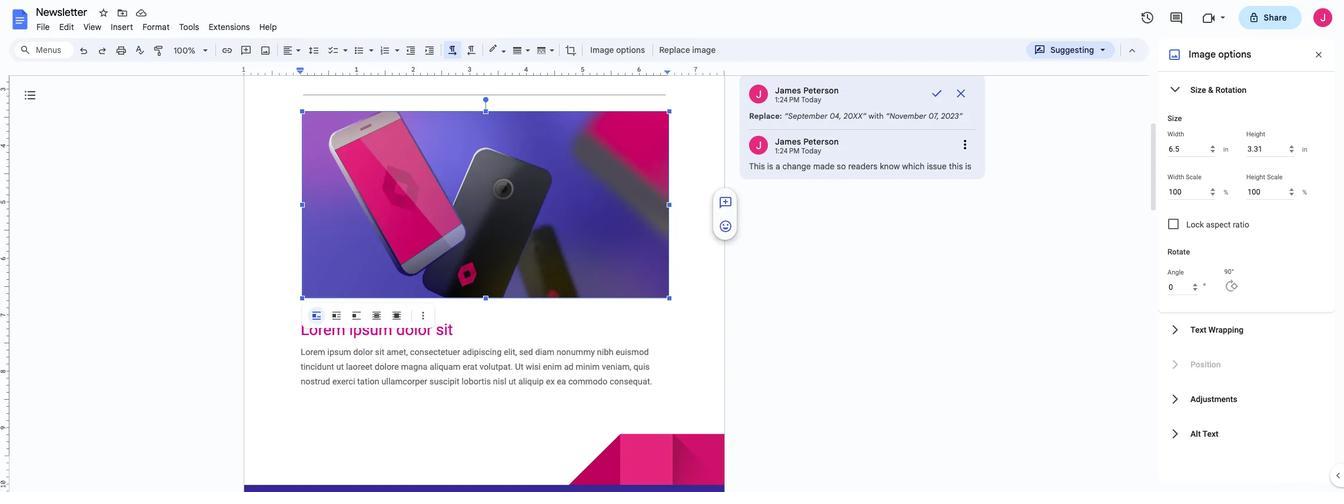 Task type: vqa. For each thing, say whether or not it's contained in the screenshot.
Increase Font Size (⌘+Shift+Period) icon
no



Task type: locate. For each thing, give the bounding box(es) containing it.
with
[[869, 111, 884, 121]]

image
[[693, 45, 716, 55]]

james up change
[[775, 137, 802, 147]]

1 horizontal spatial image
[[1189, 49, 1217, 61]]

in right width, measured in inches. value must be between 0.01 and 66 text field
[[1224, 146, 1229, 153]]

james
[[775, 85, 802, 96], [775, 137, 802, 147]]

text inside tab
[[1203, 430, 1219, 439]]

1 james from the top
[[775, 85, 802, 96]]

1
[[242, 65, 246, 74]]

1 horizontal spatial options
[[1219, 49, 1252, 61]]

replace:
[[750, 111, 783, 121]]

insert
[[111, 22, 133, 32]]

% for width scale
[[1224, 189, 1229, 196]]

james peterson 1:24 pm today up change
[[775, 137, 839, 155]]

text inside 'tab'
[[1191, 325, 1207, 335]]

0 vertical spatial text
[[1191, 325, 1207, 335]]

Star checkbox
[[95, 5, 112, 21]]

height
[[1247, 131, 1266, 138], [1247, 174, 1266, 181]]

90°
[[1225, 269, 1235, 276]]

options up rotation
[[1219, 49, 1252, 61]]

size left the &
[[1191, 85, 1207, 95]]

"september
[[785, 111, 828, 121]]

suggesting button
[[1027, 41, 1116, 59]]

2 in from the left
[[1303, 146, 1308, 153]]

in right "height, measured in inches. value must be between 0.01 and 66" text box
[[1303, 146, 1308, 153]]

peterson for james peterson icon
[[804, 85, 839, 96]]

james peterson 1:24 pm today up "september
[[775, 85, 839, 104]]

image options
[[591, 45, 645, 55], [1189, 49, 1252, 61]]

size
[[1191, 85, 1207, 95], [1168, 114, 1183, 123]]

size up width, measured in inches. value must be between 0.01 and 66 text field
[[1168, 114, 1183, 123]]

0 vertical spatial peterson
[[804, 85, 839, 96]]

1 1:24 pm from the top
[[775, 95, 800, 104]]

image options inside section
[[1189, 49, 1252, 61]]

left margin image
[[244, 67, 304, 75]]

today up "september
[[802, 95, 822, 104]]

0 vertical spatial today
[[802, 95, 822, 104]]

scale
[[1186, 174, 1202, 181], [1268, 174, 1283, 181]]

view
[[84, 22, 101, 32]]

0 horizontal spatial image options
[[591, 45, 645, 55]]

0 vertical spatial height
[[1247, 131, 1266, 138]]

1:24 pm up change
[[775, 147, 800, 155]]

james right james peterson icon
[[775, 85, 802, 96]]

1 vertical spatial height
[[1247, 174, 1266, 181]]

% right height scale, measured in percents. value must be between 0.9 and 1995 text box
[[1303, 189, 1308, 196]]

options left replace
[[616, 45, 645, 55]]

%
[[1224, 189, 1229, 196], [1303, 189, 1308, 196]]

is
[[768, 161, 774, 172], [966, 161, 972, 172]]

0 vertical spatial 1:24 pm
[[775, 95, 800, 104]]

peterson
[[804, 85, 839, 96], [804, 137, 839, 147]]

this
[[750, 161, 765, 172]]

today for james peterson image
[[802, 147, 822, 155]]

james peterson 1:24 pm today for james peterson image
[[775, 137, 839, 155]]

2 height from the top
[[1247, 174, 1266, 181]]

text left wrapping
[[1191, 325, 1207, 335]]

file menu item
[[32, 20, 55, 34]]

Width, measured in inches. Value must be between 0.01 and 66 text field
[[1168, 141, 1216, 157]]

1 is from the left
[[768, 161, 774, 172]]

peterson up made on the top right of page
[[804, 137, 839, 147]]

in
[[1224, 146, 1229, 153], [1303, 146, 1308, 153]]

20xx"
[[844, 111, 867, 121]]

0 horizontal spatial %
[[1224, 189, 1229, 196]]

height up height scale, measured in percents. value must be between 0.9 and 1995 text box
[[1247, 174, 1266, 181]]

replace
[[660, 45, 691, 55]]

replace image button
[[656, 41, 719, 59]]

image options up size & rotation
[[1189, 49, 1252, 61]]

more options... image
[[962, 138, 970, 153]]

0 horizontal spatial in
[[1224, 146, 1229, 153]]

1 horizontal spatial scale
[[1268, 174, 1283, 181]]

Width Scale, measured in percents. Value must be between 0.9 and 1016 text field
[[1168, 184, 1216, 200]]

1 james peterson 1:24 pm today from the top
[[775, 85, 839, 104]]

james peterson 1:24 pm today for james peterson icon
[[775, 85, 839, 104]]

toolbar
[[304, 307, 432, 325]]

tools menu item
[[175, 20, 204, 34]]

image options section
[[1159, 38, 1335, 483]]

1 in from the left
[[1224, 146, 1229, 153]]

image inside image options button
[[591, 45, 614, 55]]

1 vertical spatial james
[[775, 137, 802, 147]]

1 vertical spatial text
[[1203, 430, 1219, 439]]

2 scale from the left
[[1268, 174, 1283, 181]]

0 horizontal spatial image
[[591, 45, 614, 55]]

suggesting
[[1051, 45, 1095, 55]]

1 horizontal spatial %
[[1303, 189, 1308, 196]]

1 vertical spatial peterson
[[804, 137, 839, 147]]

Break text radio
[[348, 307, 366, 325]]

aspect
[[1207, 220, 1231, 230]]

0 horizontal spatial scale
[[1186, 174, 1202, 181]]

1 vertical spatial today
[[802, 147, 822, 155]]

peterson up 04,
[[804, 85, 839, 96]]

height up "height, measured in inches. value must be between 0.01 and 66" text box
[[1247, 131, 1266, 138]]

2 today from the top
[[802, 147, 822, 155]]

0 vertical spatial width
[[1168, 131, 1185, 138]]

image options button
[[585, 41, 651, 59]]

In front of text radio
[[388, 307, 406, 325]]

angle
[[1168, 269, 1185, 277]]

width up width, measured in inches. value must be between 0.01 and 66 text field
[[1168, 131, 1185, 138]]

scale up height scale, measured in percents. value must be between 0.9 and 1995 text box
[[1268, 174, 1283, 181]]

in for height
[[1303, 146, 1308, 153]]

1:24 pm
[[775, 95, 800, 104], [775, 147, 800, 155]]

1 horizontal spatial is
[[966, 161, 972, 172]]

james peterson 1:24 pm today
[[775, 85, 839, 104], [775, 137, 839, 155]]

replace: "september 04, 20xx" with "november 07, 2023"
[[750, 111, 963, 121]]

is right "this"
[[966, 161, 972, 172]]

2 is from the left
[[966, 161, 972, 172]]

% up aspect
[[1224, 189, 1229, 196]]

1 today from the top
[[802, 95, 822, 104]]

today up made on the top right of page
[[802, 147, 822, 155]]

1 horizontal spatial size
[[1191, 85, 1207, 95]]

option group
[[308, 307, 406, 325]]

0 vertical spatial size
[[1191, 85, 1207, 95]]

1 vertical spatial 1:24 pm
[[775, 147, 800, 155]]

extensions menu item
[[204, 20, 255, 34]]

1 horizontal spatial in
[[1303, 146, 1308, 153]]

ratio
[[1234, 220, 1250, 230]]

1 width from the top
[[1168, 131, 1185, 138]]

1 vertical spatial width
[[1168, 174, 1185, 181]]

today
[[802, 95, 822, 104], [802, 147, 822, 155]]

1 horizontal spatial image options
[[1189, 49, 1252, 61]]

2 james from the top
[[775, 137, 802, 147]]

james for james peterson icon
[[775, 85, 802, 96]]

1 % from the left
[[1224, 189, 1229, 196]]

2 1:24 pm from the top
[[775, 147, 800, 155]]

0 vertical spatial james
[[775, 85, 802, 96]]

width up the width scale, measured in percents. value must be between 0.9 and 1016 'text box'
[[1168, 174, 1185, 181]]

add emoji reaction image
[[719, 220, 733, 234]]

format
[[143, 22, 170, 32]]

0 horizontal spatial size
[[1168, 114, 1183, 123]]

is left a
[[768, 161, 774, 172]]

extensions
[[209, 22, 250, 32]]

1 height from the top
[[1247, 131, 1266, 138]]

2 james peterson 1:24 pm today from the top
[[775, 137, 839, 155]]

menu bar containing file
[[32, 15, 282, 35]]

insert image image
[[259, 42, 272, 58]]

1 vertical spatial james peterson 1:24 pm today
[[775, 137, 839, 155]]

adjustments tab
[[1159, 382, 1335, 417]]

2 peterson from the top
[[804, 137, 839, 147]]

text right alt
[[1203, 430, 1219, 439]]

1 peterson from the top
[[804, 85, 839, 96]]

scale up the width scale, measured in percents. value must be between 0.9 and 1016 'text box'
[[1186, 174, 1202, 181]]

view menu item
[[79, 20, 106, 34]]

text
[[1191, 325, 1207, 335], [1203, 430, 1219, 439]]

image
[[591, 45, 614, 55], [1189, 49, 1217, 61]]

menu bar
[[32, 15, 282, 35]]

mode and view toolbar
[[1026, 38, 1142, 62]]

height for height scale
[[1247, 174, 1266, 181]]

options
[[616, 45, 645, 55], [1219, 49, 1252, 61]]

0 horizontal spatial options
[[616, 45, 645, 55]]

1 vertical spatial size
[[1168, 114, 1183, 123]]

lock
[[1187, 220, 1205, 230]]

line & paragraph spacing image
[[307, 42, 321, 58]]

2 width from the top
[[1168, 174, 1185, 181]]

2 % from the left
[[1303, 189, 1308, 196]]

0 vertical spatial james peterson 1:24 pm today
[[775, 85, 839, 104]]

1 scale from the left
[[1186, 174, 1202, 181]]

height scale
[[1247, 174, 1283, 181]]

Lock aspect ratio checkbox
[[1169, 219, 1179, 230]]

image inside image options section
[[1189, 49, 1217, 61]]

1:24 pm up "september
[[775, 95, 800, 104]]

size inside tab
[[1191, 85, 1207, 95]]

0 horizontal spatial is
[[768, 161, 774, 172]]

file
[[37, 22, 50, 32]]

options inside button
[[616, 45, 645, 55]]

format menu item
[[138, 20, 175, 34]]

image options left replace
[[591, 45, 645, 55]]

main toolbar
[[73, 0, 720, 334]]

issue
[[927, 161, 947, 172]]

border dash image
[[535, 42, 549, 58]]

width
[[1168, 131, 1185, 138], [1168, 174, 1185, 181]]



Task type: describe. For each thing, give the bounding box(es) containing it.
lock aspect ratio
[[1187, 220, 1250, 230]]

"november
[[886, 111, 927, 121]]

1:24 pm for james peterson icon
[[775, 95, 800, 104]]

Wrap text radio
[[328, 307, 346, 325]]

so
[[837, 161, 847, 172]]

add comment image
[[719, 196, 733, 210]]

james peterson image
[[750, 85, 768, 104]]

in for width
[[1224, 146, 1229, 153]]

1:24 pm for james peterson image
[[775, 147, 800, 155]]

wrapping
[[1209, 325, 1244, 335]]

rotate
[[1168, 248, 1191, 257]]

james peterson image
[[750, 136, 768, 155]]

tools
[[179, 22, 199, 32]]

04,
[[830, 111, 842, 121]]

readers
[[849, 161, 878, 172]]

Zoom text field
[[171, 42, 199, 59]]

size & rotation tab
[[1159, 72, 1335, 107]]

size for size
[[1168, 114, 1183, 123]]

made
[[814, 161, 835, 172]]

know
[[880, 161, 900, 172]]

which
[[903, 161, 925, 172]]

james for james peterson image
[[775, 137, 802, 147]]

change
[[783, 161, 812, 172]]

edit
[[59, 22, 74, 32]]

adjustments
[[1191, 395, 1238, 404]]

edit menu item
[[55, 20, 79, 34]]

width for width
[[1168, 131, 1185, 138]]

rotation
[[1216, 85, 1247, 95]]

insert menu item
[[106, 20, 138, 34]]

size for size & rotation
[[1191, 85, 1207, 95]]

07,
[[929, 111, 940, 121]]

share button
[[1239, 6, 1302, 29]]

help
[[260, 22, 277, 32]]

right margin image
[[665, 67, 724, 75]]

scale for width scale
[[1186, 174, 1202, 181]]

options inside section
[[1219, 49, 1252, 61]]

replace image
[[660, 45, 716, 55]]

text wrapping tab
[[1159, 313, 1335, 347]]

width for width scale
[[1168, 174, 1185, 181]]

menu bar inside menu bar banner
[[32, 15, 282, 35]]

share
[[1265, 12, 1288, 23]]

Height, measured in inches. Value must be between 0.01 and 66 text field
[[1247, 141, 1295, 157]]

menu bar banner
[[0, 0, 1345, 493]]

a
[[776, 161, 781, 172]]

this is a change made so readers know which issue this is
[[750, 161, 972, 172]]

Behind text radio
[[368, 307, 386, 325]]

image options application
[[0, 0, 1345, 493]]

peterson for james peterson image
[[804, 137, 839, 147]]

Height Scale, measured in percents. Value must be between 0.9 and 1995 text field
[[1247, 184, 1295, 200]]

height for height
[[1247, 131, 1266, 138]]

scale for height scale
[[1268, 174, 1283, 181]]

help menu item
[[255, 20, 282, 34]]

alt
[[1191, 430, 1202, 439]]

width scale
[[1168, 174, 1202, 181]]

% for height scale
[[1303, 189, 1308, 196]]

In line radio
[[308, 307, 326, 325]]

Zoom field
[[169, 42, 213, 59]]

image options inside button
[[591, 45, 645, 55]]

size & rotation
[[1191, 85, 1247, 95]]

2023"
[[942, 111, 963, 121]]

°
[[1204, 282, 1207, 292]]

bottom margin image
[[0, 453, 9, 493]]

alt text
[[1191, 430, 1219, 439]]

Rename text field
[[32, 5, 94, 19]]

text wrapping
[[1191, 325, 1244, 335]]

alt text tab
[[1159, 417, 1335, 452]]

option group inside image options application
[[308, 307, 406, 325]]

position
[[1191, 360, 1222, 369]]

&
[[1209, 85, 1214, 95]]

Menus field
[[15, 42, 74, 58]]

position tab
[[1159, 347, 1335, 382]]

today for james peterson icon
[[802, 95, 822, 104]]

this
[[949, 161, 964, 172]]

Angle, measured in degrees. Value must be between 0 and 360 text field
[[1168, 280, 1198, 296]]



